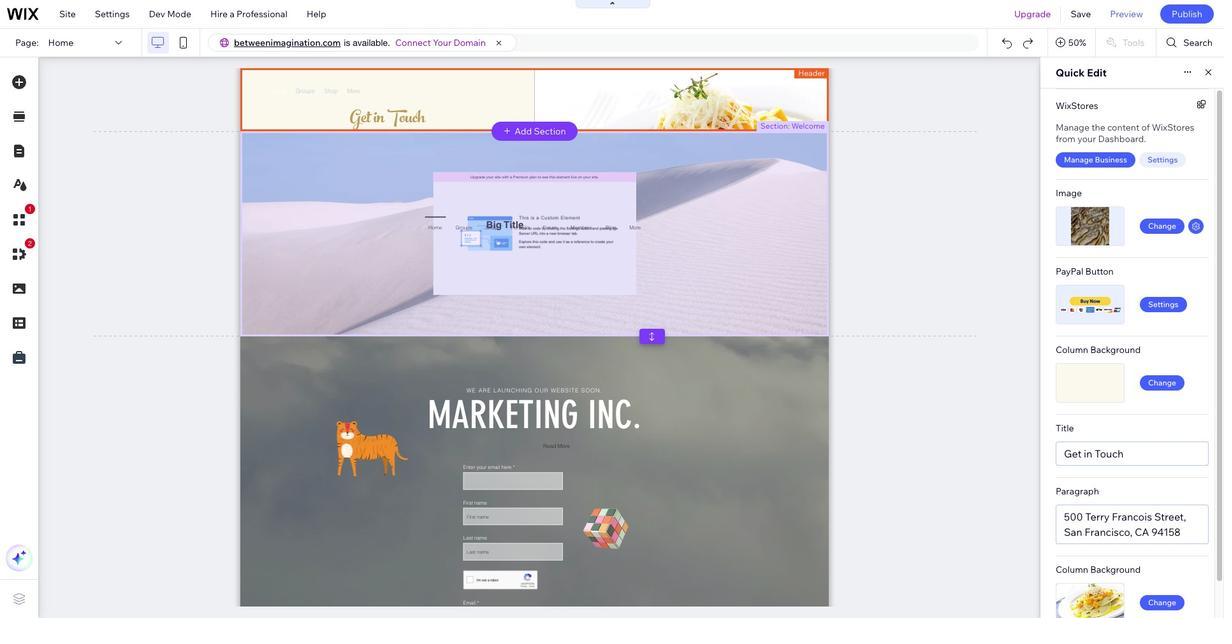 Task type: locate. For each thing, give the bounding box(es) containing it.
your
[[433, 37, 452, 48]]

upgrade
[[1015, 8, 1052, 20]]

welcome
[[792, 121, 825, 130]]

2 vertical spatial settings
[[1149, 300, 1179, 309]]

get in touch
[[1065, 448, 1124, 461]]

0 vertical spatial change
[[1149, 221, 1177, 231]]

settings for the top settings button
[[1148, 155, 1179, 165]]

change button
[[1141, 219, 1185, 234], [1141, 376, 1185, 391], [1141, 596, 1185, 611]]

wixstores
[[1056, 100, 1099, 111], [1153, 122, 1195, 133]]

0 vertical spatial manage
[[1056, 122, 1090, 133]]

get
[[1065, 448, 1082, 461]]

1 button
[[6, 204, 35, 233]]

0 vertical spatial change button
[[1141, 219, 1185, 234]]

content
[[1108, 122, 1140, 133]]

column background for first change button from the bottom
[[1056, 565, 1141, 576]]

2 vertical spatial change
[[1149, 598, 1177, 608]]

from
[[1056, 133, 1076, 145]]

column background
[[1056, 344, 1141, 356], [1056, 565, 1141, 576]]

1 column background from the top
[[1056, 344, 1141, 356]]

1 vertical spatial manage
[[1065, 155, 1094, 165]]

settings button
[[1140, 152, 1187, 168], [1141, 297, 1188, 313]]

0 vertical spatial background
[[1091, 344, 1141, 356]]

1 change from the top
[[1149, 221, 1177, 231]]

wixstores up the
[[1056, 100, 1099, 111]]

street,
[[1155, 511, 1187, 524]]

1 vertical spatial change button
[[1141, 376, 1185, 391]]

1 horizontal spatial wixstores
[[1153, 122, 1195, 133]]

quick
[[1056, 66, 1085, 79]]

touch
[[1095, 448, 1124, 461]]

0 horizontal spatial wixstores
[[1056, 100, 1099, 111]]

manage inside manage business button
[[1065, 155, 1094, 165]]

1 vertical spatial column background
[[1056, 565, 1141, 576]]

2 background from the top
[[1091, 565, 1141, 576]]

1 vertical spatial column
[[1056, 565, 1089, 576]]

manage
[[1056, 122, 1090, 133], [1065, 155, 1094, 165]]

domain
[[454, 37, 486, 48]]

50%
[[1069, 37, 1087, 48]]

francisco,
[[1085, 526, 1133, 539]]

search
[[1184, 37, 1213, 48]]

wixstores right of
[[1153, 122, 1195, 133]]

1 change button from the top
[[1141, 219, 1185, 234]]

2 vertical spatial change button
[[1141, 596, 1185, 611]]

background
[[1091, 344, 1141, 356], [1091, 565, 1141, 576]]

500
[[1065, 511, 1084, 524]]

change for 2nd change button from the bottom
[[1149, 378, 1177, 388]]

1 vertical spatial change
[[1149, 378, 1177, 388]]

1 background from the top
[[1091, 344, 1141, 356]]

2 column background from the top
[[1056, 565, 1141, 576]]

dashboard.
[[1099, 133, 1147, 145]]

0 vertical spatial column background
[[1056, 344, 1141, 356]]

settings for bottom settings button
[[1149, 300, 1179, 309]]

manage down your
[[1065, 155, 1094, 165]]

2 change button from the top
[[1141, 376, 1185, 391]]

column
[[1056, 344, 1089, 356], [1056, 565, 1089, 576]]

professional
[[237, 8, 288, 20]]

0 vertical spatial wixstores
[[1056, 100, 1099, 111]]

2 button
[[6, 239, 35, 268]]

3 change from the top
[[1149, 598, 1177, 608]]

mode
[[167, 8, 191, 20]]

1 vertical spatial settings
[[1148, 155, 1179, 165]]

1 vertical spatial wixstores
[[1153, 122, 1195, 133]]

business
[[1096, 155, 1128, 165]]

manage for manage business
[[1065, 155, 1094, 165]]

save
[[1071, 8, 1092, 20]]

section
[[534, 125, 566, 137]]

0 vertical spatial column
[[1056, 344, 1089, 356]]

manage inside manage the content of wixstores from your dashboard.
[[1056, 122, 1090, 133]]

wixstores inside manage the content of wixstores from your dashboard.
[[1153, 122, 1195, 133]]

50% button
[[1049, 29, 1096, 57]]

preview
[[1111, 8, 1144, 20]]

add section
[[515, 125, 566, 137]]

500 terry francois street, san francisco, ca 94158
[[1065, 511, 1187, 539]]

2 change from the top
[[1149, 378, 1177, 388]]

settings
[[95, 8, 130, 20], [1148, 155, 1179, 165], [1149, 300, 1179, 309]]

change
[[1149, 221, 1177, 231], [1149, 378, 1177, 388], [1149, 598, 1177, 608]]

tools button
[[1097, 29, 1157, 57]]

manage left the
[[1056, 122, 1090, 133]]

1 vertical spatial background
[[1091, 565, 1141, 576]]



Task type: vqa. For each thing, say whether or not it's contained in the screenshot.
search Button
yes



Task type: describe. For each thing, give the bounding box(es) containing it.
home
[[48, 37, 74, 48]]

publish
[[1172, 8, 1203, 20]]

publish button
[[1161, 4, 1215, 24]]

2
[[28, 240, 32, 248]]

1 column from the top
[[1056, 344, 1089, 356]]

1 vertical spatial settings button
[[1141, 297, 1188, 313]]

change for first change button from the bottom
[[1149, 598, 1177, 608]]

available.
[[353, 38, 390, 48]]

title
[[1056, 423, 1075, 434]]

add section button
[[492, 122, 578, 141]]

0 vertical spatial settings
[[95, 8, 130, 20]]

terry
[[1086, 511, 1110, 524]]

hire a professional
[[211, 8, 288, 20]]

94158
[[1152, 526, 1181, 539]]

tools
[[1123, 37, 1145, 48]]

search button
[[1157, 29, 1225, 57]]

manage business
[[1065, 155, 1128, 165]]

background for first change button from the bottom
[[1091, 565, 1141, 576]]

site
[[59, 8, 76, 20]]

section: welcome
[[761, 121, 825, 130]]

save button
[[1062, 0, 1101, 28]]

your
[[1078, 133, 1097, 145]]

the
[[1092, 122, 1106, 133]]

help
[[307, 8, 326, 20]]

paypal
[[1056, 266, 1084, 278]]

francois
[[1113, 511, 1153, 524]]

0 vertical spatial settings button
[[1140, 152, 1187, 168]]

is
[[344, 38, 351, 48]]

dev
[[149, 8, 165, 20]]

change for first change button
[[1149, 221, 1177, 231]]

2 column from the top
[[1056, 565, 1089, 576]]

edit
[[1088, 66, 1107, 79]]

manage for manage the content of wixstores from your dashboard.
[[1056, 122, 1090, 133]]

paragraph
[[1056, 486, 1100, 498]]

1
[[28, 205, 32, 213]]

preview button
[[1101, 0, 1153, 28]]

header
[[799, 68, 825, 78]]

manage the content of wixstores from your dashboard.
[[1056, 122, 1195, 145]]

section:
[[761, 121, 790, 130]]

quick edit
[[1056, 66, 1107, 79]]

ca
[[1136, 526, 1150, 539]]

paypal button
[[1056, 266, 1114, 278]]

of
[[1142, 122, 1151, 133]]

3 change button from the top
[[1141, 596, 1185, 611]]

add
[[515, 125, 532, 137]]

background for 2nd change button from the bottom
[[1091, 344, 1141, 356]]

san
[[1065, 526, 1083, 539]]

in
[[1085, 448, 1093, 461]]

dev mode
[[149, 8, 191, 20]]

betweenimagination.com
[[234, 37, 341, 48]]

image
[[1056, 188, 1083, 199]]

button
[[1086, 266, 1114, 278]]

is available. connect your domain
[[344, 37, 486, 48]]

manage business button
[[1056, 152, 1136, 168]]

a
[[230, 8, 235, 20]]

column background for 2nd change button from the bottom
[[1056, 344, 1141, 356]]

hire
[[211, 8, 228, 20]]

connect
[[395, 37, 431, 48]]



